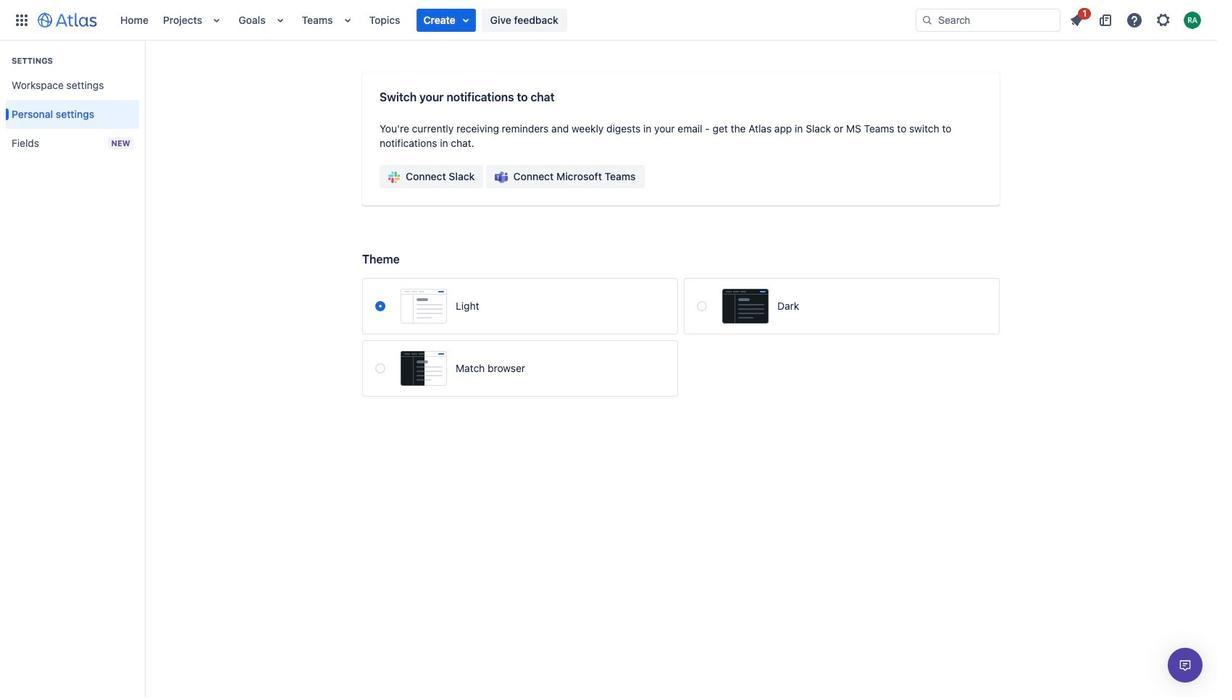 Task type: locate. For each thing, give the bounding box(es) containing it.
slack image
[[388, 172, 400, 184]]

light image
[[401, 289, 447, 324]]

list
[[113, 0, 916, 40], [1064, 5, 1209, 32]]

0 horizontal spatial list item
[[416, 8, 476, 32]]

banner
[[0, 0, 1217, 41]]

0 vertical spatial group
[[6, 41, 139, 162]]

1 horizontal spatial group
[[380, 165, 645, 188]]

1 vertical spatial group
[[380, 165, 645, 188]]

list item
[[1064, 5, 1091, 32], [416, 8, 476, 32]]

dark image
[[723, 289, 769, 324]]

switch to... image
[[13, 11, 30, 29]]

group
[[6, 41, 139, 162], [380, 165, 645, 188]]

None radio
[[375, 301, 386, 312], [375, 364, 386, 374], [375, 301, 386, 312], [375, 364, 386, 374]]

1 horizontal spatial list
[[1064, 5, 1209, 32]]

open intercom messenger image
[[1177, 657, 1194, 675]]

None search field
[[916, 8, 1061, 32]]

account image
[[1184, 11, 1202, 29]]

0 horizontal spatial group
[[6, 41, 139, 162]]

heading
[[6, 55, 139, 67]]



Task type: vqa. For each thing, say whether or not it's contained in the screenshot.
second townsquare icon from the bottom
no



Task type: describe. For each thing, give the bounding box(es) containing it.
match browser image
[[401, 351, 447, 386]]

top element
[[9, 0, 916, 40]]

notifications image
[[1068, 11, 1086, 29]]

help image
[[1126, 11, 1144, 29]]

Search field
[[916, 8, 1061, 32]]

settings image
[[1155, 11, 1173, 29]]

list item inside top element
[[416, 8, 476, 32]]

microsoft teams image
[[495, 172, 508, 184]]

0 horizontal spatial list
[[113, 0, 916, 40]]

1 horizontal spatial list item
[[1064, 5, 1091, 32]]

search image
[[922, 14, 933, 26]]



